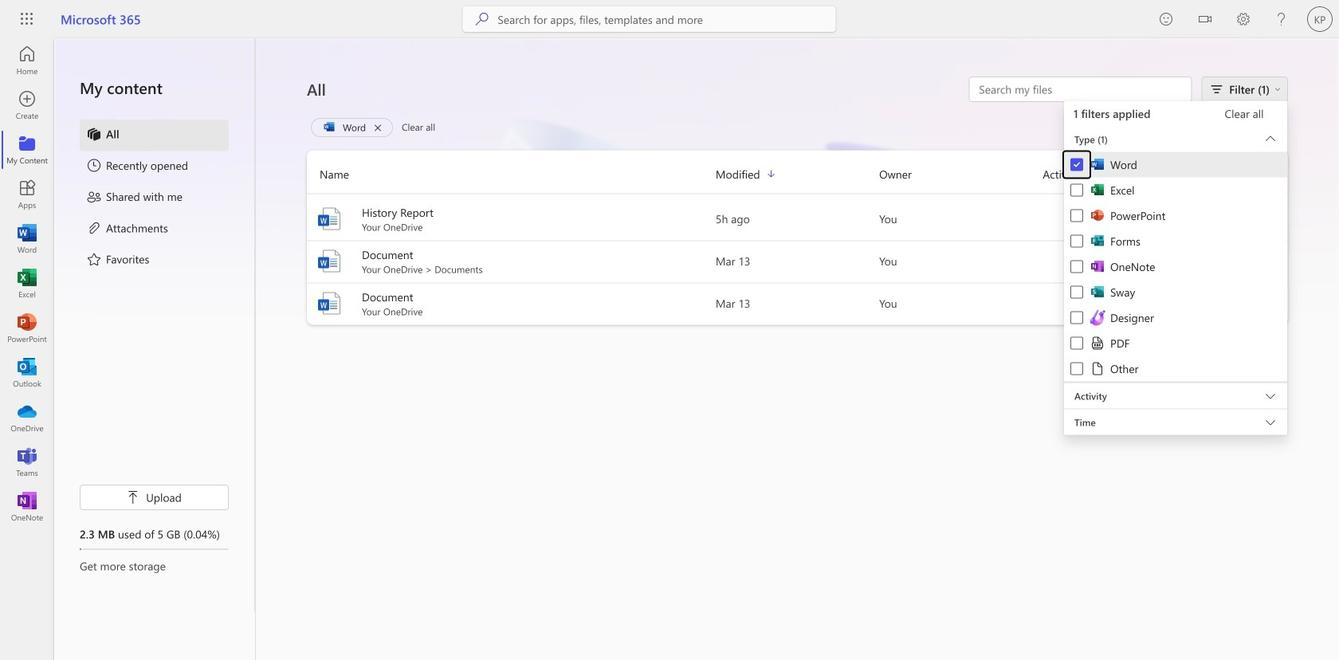 Task type: describe. For each thing, give the bounding box(es) containing it.
word checkbox item
[[1064, 152, 1287, 177]]

excel checkbox item
[[1064, 177, 1287, 203]]

my content left pane navigation navigation
[[54, 38, 255, 612]]

displaying 3 out of 7 files. status
[[969, 77, 1192, 102]]

1 name document cell from the top
[[307, 247, 716, 275]]

onenote checkbox item
[[1064, 254, 1287, 279]]

activity, column 4 of 4 column header
[[1043, 161, 1288, 187]]

powerpoint checkbox item
[[1064, 203, 1287, 228]]

onenote image
[[19, 499, 35, 515]]

onedrive image
[[19, 410, 35, 426]]

0 vertical spatial word image
[[19, 231, 35, 247]]

apps image
[[19, 187, 35, 202]]

word image inside 'name document' cell
[[316, 291, 342, 316]]



Task type: locate. For each thing, give the bounding box(es) containing it.
home image
[[19, 53, 35, 69]]

outlook image
[[19, 365, 35, 381]]

2 name document cell from the top
[[307, 289, 716, 318]]

0 horizontal spatial menu
[[80, 120, 229, 276]]

menu
[[80, 120, 229, 276], [1064, 152, 1287, 382]]

sway checkbox item
[[1064, 279, 1287, 305]]

1 horizontal spatial word image
[[316, 291, 342, 316]]

other checkbox item
[[1064, 355, 1287, 382]]

2 word image from the top
[[316, 248, 342, 274]]

Search box. Suggestions appear as you type. search field
[[498, 6, 836, 32]]

application
[[0, 38, 1339, 660]]

forms checkbox item
[[1064, 228, 1287, 254]]

word image
[[19, 231, 35, 247], [316, 291, 342, 316]]

designer checkbox item
[[1064, 305, 1287, 330]]

1 vertical spatial word image
[[316, 248, 342, 274]]

0 horizontal spatial word image
[[19, 231, 35, 247]]

word image inside name history report cell
[[316, 206, 342, 232]]

kp image
[[1307, 6, 1333, 32]]

None search field
[[463, 6, 836, 32]]

banner
[[0, 0, 1339, 41]]

pdf checkbox item
[[1064, 330, 1287, 356]]

navigation
[[0, 38, 54, 529]]

menu inside my content left pane navigation navigation
[[80, 120, 229, 276]]

Search my files text field
[[978, 81, 1183, 97]]

word image
[[316, 206, 342, 232], [316, 248, 342, 274]]

excel image
[[19, 276, 35, 292]]

1 vertical spatial word image
[[316, 291, 342, 316]]

1 vertical spatial name document cell
[[307, 289, 716, 318]]

0 vertical spatial word image
[[316, 206, 342, 232]]

my content image
[[19, 142, 35, 158]]

1 word image from the top
[[316, 206, 342, 232]]

teams image
[[19, 454, 35, 470]]

create image
[[19, 97, 35, 113]]

name history report cell
[[307, 204, 716, 233]]

name document cell
[[307, 247, 716, 275], [307, 289, 716, 318]]

0 vertical spatial name document cell
[[307, 247, 716, 275]]

1 horizontal spatial menu
[[1064, 152, 1287, 382]]

powerpoint image
[[19, 320, 35, 336]]

row
[[307, 161, 1288, 194]]



Task type: vqa. For each thing, say whether or not it's contained in the screenshot.
Sway "checkbox item"
yes



